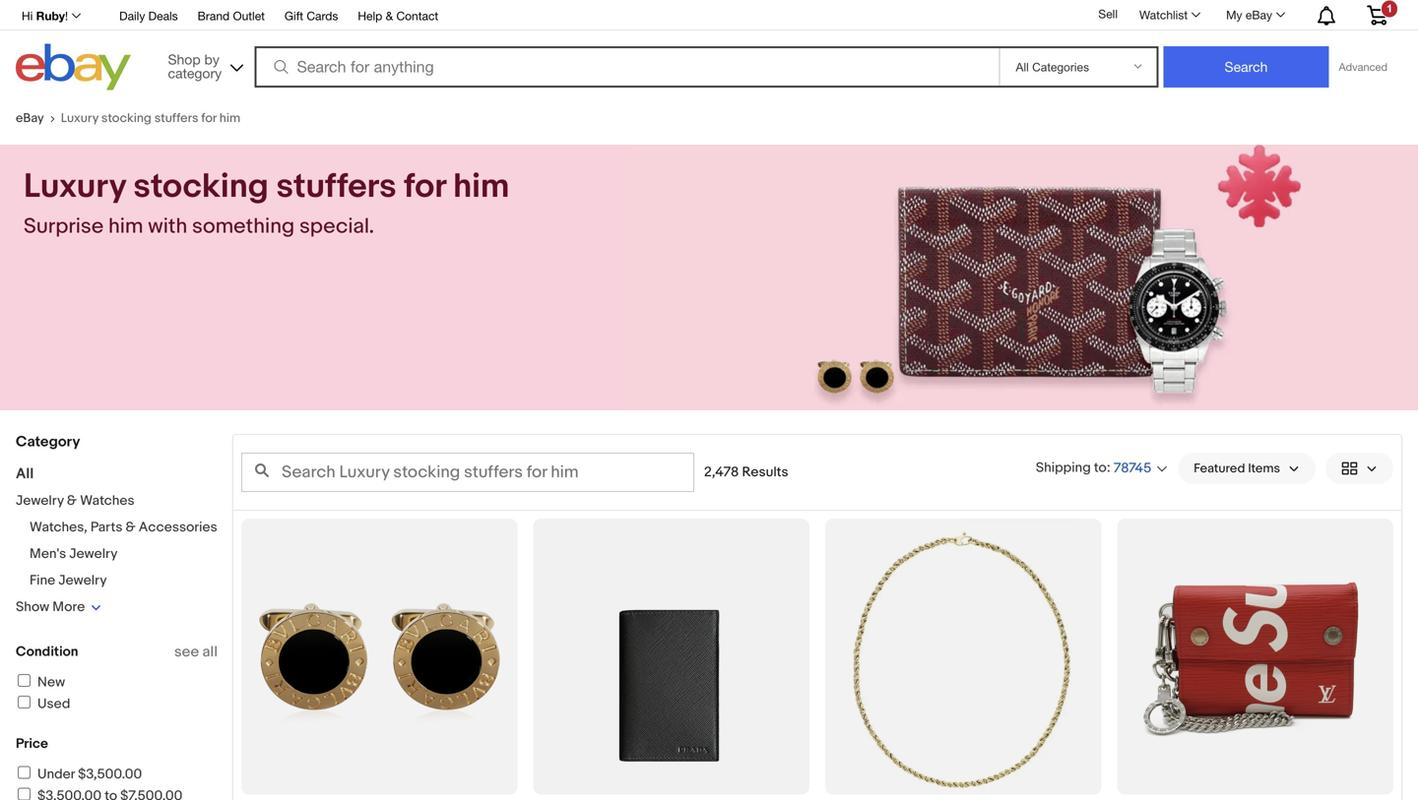 Task type: describe. For each thing, give the bounding box(es) containing it.
stocking for luxury stocking stuffers for him surprise him with something special.
[[133, 166, 269, 207]]

show more button
[[16, 599, 102, 616]]

78745
[[1114, 460, 1151, 477]]

brand outlet link
[[198, 6, 265, 28]]

daily deals
[[119, 9, 178, 23]]

by
[[204, 51, 219, 67]]

him for luxury stocking stuffers for him
[[219, 111, 240, 126]]

New checkbox
[[18, 675, 31, 687]]

stuffers for luxury stocking stuffers for him
[[154, 111, 198, 126]]

accessories
[[139, 519, 217, 536]]

advanced link
[[1329, 47, 1397, 87]]

jewelry & watches link
[[16, 493, 134, 510]]

more
[[52, 599, 85, 616]]

luxury stocking stuffers for him surprise him with something special.
[[24, 166, 509, 239]]

2 vertical spatial jewelry
[[58, 573, 107, 589]]

price
[[16, 736, 48, 753]]

prada men's saffiano leather vertical card black holder image
[[533, 519, 810, 795]]

contact
[[396, 9, 438, 23]]

shop by category
[[168, 51, 222, 81]]

2,478 results
[[704, 464, 788, 481]]

featured items
[[1194, 461, 1280, 476]]

for for luxury stocking stuffers for him surprise him with something special.
[[404, 166, 446, 207]]

watchlist
[[1139, 8, 1188, 22]]

brand outlet
[[198, 9, 265, 23]]

all
[[16, 465, 34, 483]]

1 vertical spatial jewelry
[[69, 546, 118, 563]]

!
[[65, 9, 68, 23]]

daily
[[119, 9, 145, 23]]

with
[[148, 214, 187, 239]]

ruby
[[36, 9, 65, 23]]

bvlgari bvlgari bvlgari vintage cufflinks in 18k yellow gold image
[[241, 519, 518, 795]]

for for luxury stocking stuffers for him
[[201, 111, 217, 126]]

account navigation
[[11, 0, 1402, 31]]

stocking for luxury stocking stuffers for him
[[101, 111, 151, 126]]

him for luxury stocking stuffers for him surprise him with something special.
[[453, 166, 509, 207]]

hi
[[22, 9, 33, 23]]

see all
[[174, 644, 218, 661]]

watches
[[80, 493, 134, 510]]

new
[[37, 675, 65, 691]]

special.
[[299, 214, 374, 239]]

14kt yellow gold braided curb link 17" 3.7 mm 7 grams  chain/necklace image
[[848, 519, 1079, 795]]

view: gallery view image
[[1341, 458, 1378, 479]]

1
[[1387, 2, 1393, 15]]

& for watches
[[67, 493, 77, 510]]

fine
[[30, 573, 55, 589]]

& for contact
[[386, 9, 393, 23]]

ebay inside the account navigation
[[1246, 8, 1272, 22]]

brand
[[198, 9, 230, 23]]

help & contact
[[358, 9, 438, 23]]

gift cards
[[285, 9, 338, 23]]

surprise
[[24, 214, 104, 239]]

category
[[16, 433, 80, 451]]

all
[[202, 644, 218, 661]]

hi ruby !
[[22, 9, 68, 23]]

used link
[[15, 696, 70, 713]]

advanced
[[1339, 61, 1388, 73]]

stuffers for luxury stocking stuffers for him surprise him with something special.
[[276, 166, 396, 207]]

shop
[[168, 51, 201, 67]]



Task type: vqa. For each thing, say whether or not it's contained in the screenshot.
Portable Audio & Headphones link
no



Task type: locate. For each thing, give the bounding box(es) containing it.
2 vertical spatial him
[[108, 214, 143, 239]]

under
[[37, 767, 75, 783]]

1 horizontal spatial &
[[126, 519, 136, 536]]

1 vertical spatial for
[[404, 166, 446, 207]]

under $3,500.00
[[37, 767, 142, 783]]

:
[[1107, 460, 1111, 477]]

0 horizontal spatial him
[[108, 214, 143, 239]]

for
[[201, 111, 217, 126], [404, 166, 446, 207]]

stuffers down category
[[154, 111, 198, 126]]

for inside luxury stocking stuffers for him surprise him with something special.
[[404, 166, 446, 207]]

0 vertical spatial stocking
[[101, 111, 151, 126]]

louis vuitton chain compact wallet supreme tri-fold purse m67755 epi red used lv image
[[1117, 519, 1393, 795]]

fine jewelry link
[[30, 573, 107, 589]]

Enter your search keyword text field
[[241, 453, 694, 492]]

watchlist link
[[1129, 3, 1209, 27]]

& inside the account navigation
[[386, 9, 393, 23]]

stocking up the with
[[133, 166, 269, 207]]

used
[[37, 696, 70, 713]]

0 vertical spatial stuffers
[[154, 111, 198, 126]]

stuffers up special.
[[276, 166, 396, 207]]

category
[[168, 65, 222, 81]]

men's
[[30, 546, 66, 563]]

condition
[[16, 644, 78, 661]]

1 horizontal spatial him
[[219, 111, 240, 126]]

0 vertical spatial luxury
[[61, 111, 98, 126]]

gift
[[285, 9, 303, 23]]

0 horizontal spatial &
[[67, 493, 77, 510]]

daily deals link
[[119, 6, 178, 28]]

2 horizontal spatial him
[[453, 166, 509, 207]]

none submit inside shop by category banner
[[1164, 46, 1329, 88]]

my
[[1226, 8, 1242, 22]]

0 horizontal spatial for
[[201, 111, 217, 126]]

1 link
[[1355, 0, 1399, 28]]

results
[[742, 464, 788, 481]]

deals
[[148, 9, 178, 23]]

0 vertical spatial ebay
[[1246, 8, 1272, 22]]

men's jewelry link
[[30, 546, 118, 563]]

jewelry
[[16, 493, 64, 510], [69, 546, 118, 563], [58, 573, 107, 589]]

watches, parts & accessories link
[[30, 519, 217, 536]]

0 horizontal spatial ebay
[[16, 111, 44, 126]]

see all button
[[174, 644, 218, 661]]

something
[[192, 214, 295, 239]]

Search for anything text field
[[257, 48, 995, 86]]

gift cards link
[[285, 6, 338, 28]]

1 vertical spatial luxury
[[24, 166, 126, 207]]

cards
[[307, 9, 338, 23]]

2,478
[[704, 464, 739, 481]]

my ebay link
[[1215, 3, 1294, 27]]

1 vertical spatial stuffers
[[276, 166, 396, 207]]

0 vertical spatial &
[[386, 9, 393, 23]]

jewelry down parts
[[69, 546, 118, 563]]

luxury stocking stuffers for him main content
[[0, 96, 1418, 801]]

outlet
[[233, 9, 265, 23]]

shop by category button
[[159, 44, 248, 86]]

Used checkbox
[[18, 696, 31, 709]]

luxury stocking stuffers for him
[[61, 111, 240, 126]]

parts
[[90, 519, 123, 536]]

2 horizontal spatial &
[[386, 9, 393, 23]]

shop by category banner
[[11, 0, 1402, 96]]

0 vertical spatial for
[[201, 111, 217, 126]]

sell
[[1098, 7, 1118, 21]]

jewelry & watches watches, parts & accessories men's jewelry fine jewelry
[[16, 493, 217, 589]]

1 vertical spatial &
[[67, 493, 77, 510]]

$3,500.00 to $7,500.00 checkbox
[[18, 788, 31, 801]]

watches,
[[30, 519, 87, 536]]

my ebay
[[1226, 8, 1272, 22]]

show
[[16, 599, 49, 616]]

to
[[1094, 460, 1107, 477]]

1 horizontal spatial stuffers
[[276, 166, 396, 207]]

2 vertical spatial &
[[126, 519, 136, 536]]

items
[[1248, 461, 1280, 476]]

shipping to : 78745
[[1036, 460, 1151, 477]]

None submit
[[1164, 46, 1329, 88]]

ebay
[[1246, 8, 1272, 22], [16, 111, 44, 126]]

1 vertical spatial stocking
[[133, 166, 269, 207]]

new link
[[15, 675, 65, 691]]

stocking right ebay link
[[101, 111, 151, 126]]

&
[[386, 9, 393, 23], [67, 493, 77, 510], [126, 519, 136, 536]]

stuffers inside luxury stocking stuffers for him surprise him with something special.
[[276, 166, 396, 207]]

& up watches,
[[67, 493, 77, 510]]

0 vertical spatial him
[[219, 111, 240, 126]]

1 vertical spatial him
[[453, 166, 509, 207]]

$3,500.00
[[78, 767, 142, 783]]

1 horizontal spatial ebay
[[1246, 8, 1272, 22]]

luxury for luxury stocking stuffers for him surprise him with something special.
[[24, 166, 126, 207]]

ebay link
[[16, 111, 61, 126]]

luxury inside luxury stocking stuffers for him surprise him with something special.
[[24, 166, 126, 207]]

featured items button
[[1178, 453, 1316, 485]]

1 horizontal spatial for
[[404, 166, 446, 207]]

see
[[174, 644, 199, 661]]

jewelry down men's jewelry link
[[58, 573, 107, 589]]

ebay inside luxury stocking stuffers for him main content
[[16, 111, 44, 126]]

help
[[358, 9, 382, 23]]

0 horizontal spatial stuffers
[[154, 111, 198, 126]]

shipping
[[1036, 460, 1091, 477]]

jewelry down all
[[16, 493, 64, 510]]

sell link
[[1090, 7, 1127, 21]]

help & contact link
[[358, 6, 438, 28]]

stocking inside luxury stocking stuffers for him surprise him with something special.
[[133, 166, 269, 207]]

featured
[[1194, 461, 1245, 476]]

1 vertical spatial ebay
[[16, 111, 44, 126]]

stuffers
[[154, 111, 198, 126], [276, 166, 396, 207]]

him
[[219, 111, 240, 126], [453, 166, 509, 207], [108, 214, 143, 239]]

luxury
[[61, 111, 98, 126], [24, 166, 126, 207]]

show more
[[16, 599, 85, 616]]

0 vertical spatial jewelry
[[16, 493, 64, 510]]

Under $3,500.00 checkbox
[[18, 767, 31, 779]]

& right parts
[[126, 519, 136, 536]]

under $3,500.00 link
[[15, 767, 142, 783]]

stocking
[[101, 111, 151, 126], [133, 166, 269, 207]]

luxury for luxury stocking stuffers for him
[[61, 111, 98, 126]]

& right help
[[386, 9, 393, 23]]



